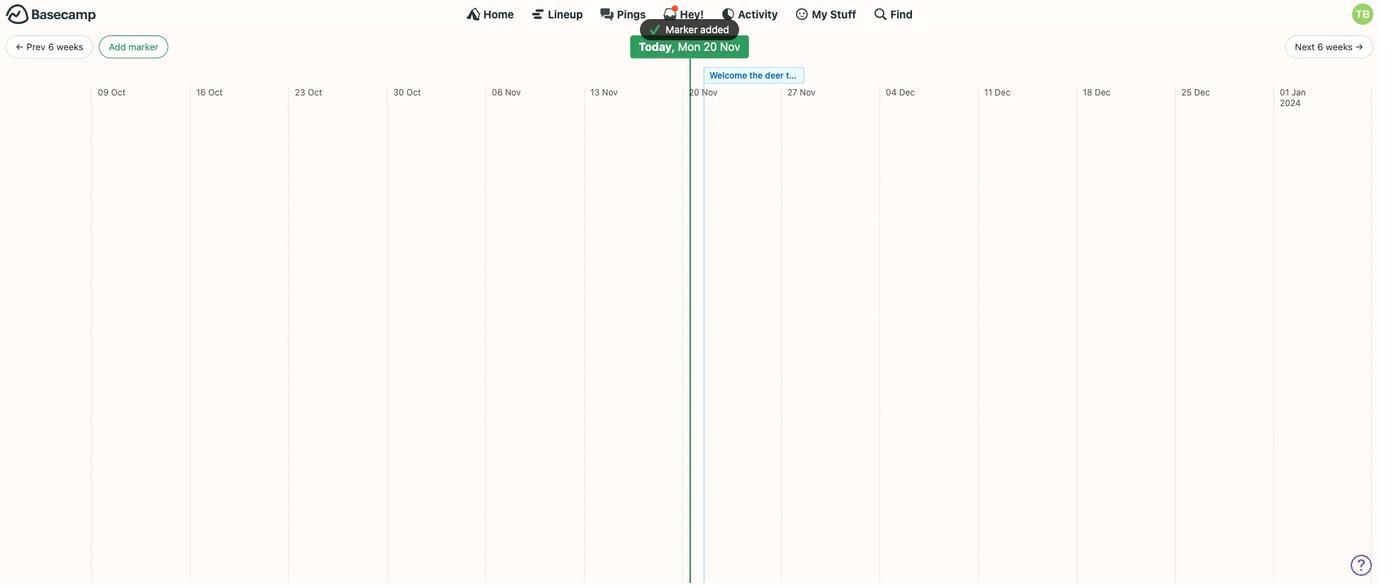 Task type: locate. For each thing, give the bounding box(es) containing it.
weeks
[[56, 41, 83, 52], [1326, 41, 1353, 52]]

nov right 27
[[800, 87, 816, 97]]

18 dec
[[1083, 87, 1111, 97]]

tim burton image
[[1352, 4, 1374, 25]]

oct right "30"
[[406, 87, 421, 97]]

prev
[[26, 41, 46, 52]]

4 oct from the left
[[406, 87, 421, 97]]

oct for 23 oct
[[308, 87, 322, 97]]

oct
[[111, 87, 126, 97], [208, 87, 223, 97], [308, 87, 322, 97], [406, 87, 421, 97]]

the
[[750, 71, 763, 80], [797, 71, 810, 80]]

main element
[[0, 0, 1379, 28]]

stuff
[[830, 8, 856, 20]]

welcome
[[710, 71, 747, 80]]

0 horizontal spatial 6
[[48, 41, 54, 52]]

4 dec from the left
[[1194, 87, 1210, 97]]

dec right 11
[[995, 87, 1011, 97]]

carnival
[[812, 71, 845, 80]]

06
[[492, 87, 503, 97]]

add marker link
[[99, 35, 168, 59]]

pings
[[617, 8, 646, 20]]

1 horizontal spatial the
[[797, 71, 810, 80]]

nov right 06
[[505, 87, 521, 97]]

add
[[109, 41, 126, 52]]

1 horizontal spatial weeks
[[1326, 41, 1353, 52]]

dec
[[899, 87, 915, 97], [995, 87, 1011, 97], [1095, 87, 1111, 97], [1194, 87, 1210, 97]]

oct for 30 oct
[[406, 87, 421, 97]]

0 horizontal spatial the
[[750, 71, 763, 80]]

activity link
[[721, 7, 778, 21]]

11
[[984, 87, 992, 97]]

marker added
[[663, 24, 729, 36]]

oct for 09 oct
[[111, 87, 126, 97]]

dec for 18 dec
[[1095, 87, 1111, 97]]

1 the from the left
[[750, 71, 763, 80]]

16
[[196, 87, 206, 97]]

2 dec from the left
[[995, 87, 1011, 97]]

01
[[1280, 87, 1289, 97]]

6 right next
[[1318, 41, 1323, 52]]

dec right 25
[[1194, 87, 1210, 97]]

20 nov
[[689, 87, 718, 97]]

23
[[295, 87, 305, 97]]

1 6 from the left
[[48, 41, 54, 52]]

weeks left →
[[1326, 41, 1353, 52]]

the left deer
[[750, 71, 763, 80]]

2 nov from the left
[[602, 87, 618, 97]]

4 nov from the left
[[800, 87, 816, 97]]

2 oct from the left
[[208, 87, 223, 97]]

home link
[[466, 7, 514, 21]]

1 oct from the left
[[111, 87, 126, 97]]

3 oct from the left
[[308, 87, 322, 97]]

my
[[812, 8, 828, 20]]

welcome the deer to the carnival
[[710, 71, 845, 80]]

06 nov
[[492, 87, 521, 97]]

nov
[[505, 87, 521, 97], [602, 87, 618, 97], [702, 87, 718, 97], [800, 87, 816, 97]]

3 dec from the left
[[1095, 87, 1111, 97]]

13
[[590, 87, 600, 97]]

oct right 23
[[308, 87, 322, 97]]

16 oct
[[196, 87, 223, 97]]

oct right 16
[[208, 87, 223, 97]]

1 nov from the left
[[505, 87, 521, 97]]

weeks right the prev
[[56, 41, 83, 52]]

added
[[700, 24, 729, 36]]

18
[[1083, 87, 1092, 97]]

11 dec
[[984, 87, 1011, 97]]

dec right 18
[[1095, 87, 1111, 97]]

3 nov from the left
[[702, 87, 718, 97]]

1 dec from the left
[[899, 87, 915, 97]]

1 horizontal spatial 6
[[1318, 41, 1323, 52]]

1 weeks from the left
[[56, 41, 83, 52]]

my stuff button
[[795, 7, 856, 21]]

dec right the 04
[[899, 87, 915, 97]]

04
[[886, 87, 897, 97]]

deer
[[765, 71, 784, 80]]

nov for 06 nov
[[505, 87, 521, 97]]

marker
[[128, 41, 158, 52]]

oct right 09
[[111, 87, 126, 97]]

nov right 20
[[702, 87, 718, 97]]

0 horizontal spatial weeks
[[56, 41, 83, 52]]

next
[[1295, 41, 1315, 52]]

13 nov
[[590, 87, 618, 97]]

pings button
[[600, 7, 646, 21]]

oct for 16 oct
[[208, 87, 223, 97]]

6
[[48, 41, 54, 52], [1318, 41, 1323, 52]]

the right to
[[797, 71, 810, 80]]

6 right the prev
[[48, 41, 54, 52]]

nov right 13
[[602, 87, 618, 97]]

switch accounts image
[[6, 4, 96, 26]]



Task type: vqa. For each thing, say whether or not it's contained in the screenshot.
second the from left
yes



Task type: describe. For each thing, give the bounding box(es) containing it.
my stuff
[[812, 8, 856, 20]]

→
[[1355, 41, 1364, 52]]

home
[[483, 8, 514, 20]]

dec for 11 dec
[[995, 87, 1011, 97]]

30
[[393, 87, 404, 97]]

nov for 20 nov
[[702, 87, 718, 97]]

2024
[[1280, 98, 1301, 108]]

23 oct
[[295, 87, 322, 97]]

activity
[[738, 8, 778, 20]]

←
[[16, 41, 24, 52]]

09 oct
[[98, 87, 126, 97]]

30 oct
[[393, 87, 421, 97]]

2 the from the left
[[797, 71, 810, 80]]

lineup
[[548, 8, 583, 20]]

hey!
[[680, 8, 704, 20]]

← prev 6 weeks
[[16, 41, 83, 52]]

25 dec
[[1182, 87, 1210, 97]]

nov for 27 nov
[[800, 87, 816, 97]]

2 weeks from the left
[[1326, 41, 1353, 52]]

welcome the deer to the carnival link
[[704, 67, 845, 84]]

jan
[[1292, 87, 1306, 97]]

find
[[890, 8, 913, 20]]

dec for 25 dec
[[1194, 87, 1210, 97]]

09
[[98, 87, 109, 97]]

next 6 weeks →
[[1295, 41, 1364, 52]]

27
[[787, 87, 797, 97]]

25
[[1182, 87, 1192, 97]]

to
[[786, 71, 794, 80]]

today
[[639, 40, 672, 54]]

marker added alert
[[0, 19, 1379, 41]]

hey! button
[[663, 5, 704, 21]]

04 dec
[[886, 87, 915, 97]]

27 nov
[[787, 87, 816, 97]]

01 jan 2024
[[1280, 87, 1306, 108]]

find button
[[873, 7, 913, 21]]

20
[[689, 87, 699, 97]]

nov for 13 nov
[[602, 87, 618, 97]]

add marker
[[109, 41, 158, 52]]

lineup link
[[531, 7, 583, 21]]

marker
[[666, 24, 698, 36]]

dec for 04 dec
[[899, 87, 915, 97]]

2 6 from the left
[[1318, 41, 1323, 52]]



